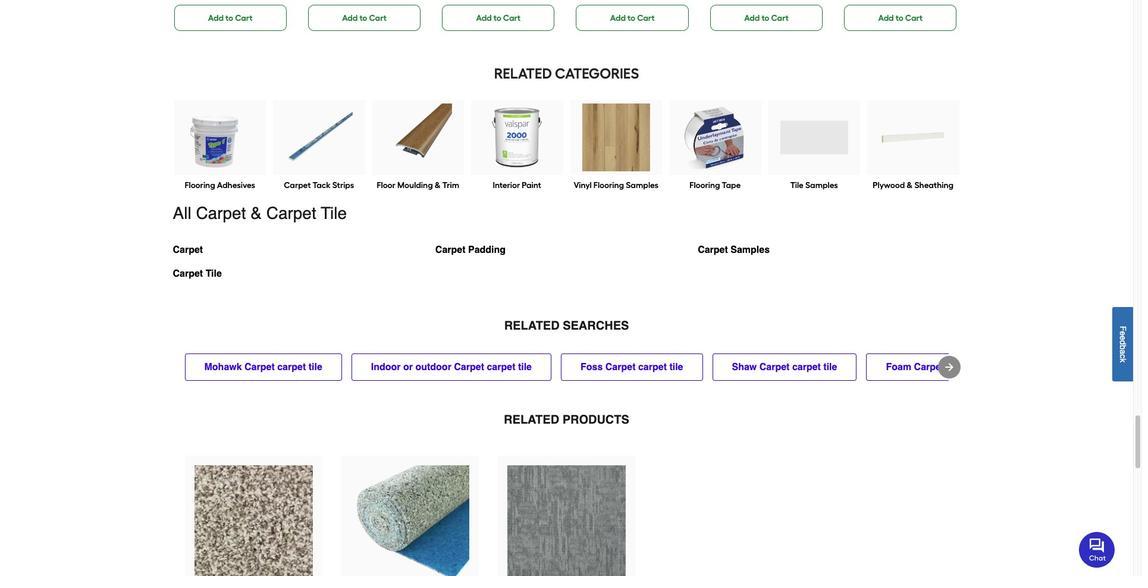 Task type: vqa. For each thing, say whether or not it's contained in the screenshot.
c
yes



Task type: describe. For each thing, give the bounding box(es) containing it.
double take 24-in x 24-in xerox multi-level loop adhesive carpet tile (48-sq ft) image
[[508, 465, 626, 576]]

tile samples
[[791, 180, 839, 190]]

padding
[[468, 245, 506, 255]]

1 to from the left
[[226, 13, 233, 23]]

carpet tile link
[[173, 265, 222, 289]]

or
[[404, 362, 413, 373]]

5 add from the left
[[745, 13, 760, 23]]

2 cart from the left
[[369, 13, 387, 23]]

2 carpet from the left
[[487, 362, 516, 373]]

plywood
[[874, 180, 906, 190]]

carpet tack strips link
[[284, 180, 354, 192]]

carpet padding link
[[436, 242, 506, 265]]

5 to from the left
[[762, 13, 770, 23]]

flooring tape
[[690, 180, 741, 190]]

flooring inside "link"
[[594, 180, 625, 190]]

6 cart from the left
[[906, 13, 923, 23]]

foam carpet carpet tile link
[[867, 354, 1012, 381]]

2 to from the left
[[360, 13, 368, 23]]

k
[[1119, 358, 1129, 362]]

flooring for flooring tape
[[690, 180, 721, 190]]

tile inside carpet tile link
[[206, 268, 222, 279]]

plywood & sheathing link
[[874, 180, 954, 192]]

foam carpet carpet tile
[[887, 362, 993, 373]]

1 add from the left
[[208, 13, 224, 23]]

sheathing
[[915, 180, 954, 190]]

6 add to cart from the left
[[879, 13, 923, 23]]

products
[[563, 413, 630, 427]]

samples for tile samples
[[806, 180, 839, 190]]

related searches
[[505, 319, 629, 333]]

5 cart from the left
[[772, 13, 789, 23]]

carpet tile
[[173, 268, 222, 279]]

moulding
[[398, 180, 433, 190]]

& for floor moulding & trim
[[435, 180, 441, 190]]

floor moulding & trim
[[377, 180, 460, 190]]

carpet samples link
[[698, 242, 770, 265]]

vinyl flooring samples list item
[[571, 100, 663, 192]]

& for all carpet & carpet tile
[[251, 204, 262, 223]]

f e e d b a c k button
[[1113, 307, 1134, 381]]

flooring adhesives list item
[[174, 100, 266, 192]]

flooring adhesives link
[[185, 180, 255, 192]]

samples inside "link"
[[626, 180, 659, 190]]

flooring adhesives
[[185, 180, 255, 190]]

vinyl flooring samples
[[574, 180, 659, 190]]

paint
[[522, 180, 542, 190]]

searches
[[563, 319, 629, 333]]

c
[[1119, 354, 1129, 358]]

d
[[1119, 340, 1129, 345]]

strips
[[333, 180, 354, 190]]

all carpet & carpet tile
[[173, 204, 347, 223]]

carpet for mohawk carpet carpet tile
[[278, 362, 306, 373]]

flooring tape link
[[690, 180, 741, 192]]

a
[[1119, 349, 1129, 354]]

4 cart from the left
[[638, 13, 655, 23]]

plywood & sheathing list item
[[868, 100, 960, 192]]

1 cart from the left
[[235, 13, 253, 23]]

foss carpet carpet tile link
[[561, 354, 703, 381]]

tile samples list item
[[769, 100, 861, 192]]

indoor or outdoor carpet carpet tile link
[[352, 354, 552, 381]]

floor
[[377, 180, 396, 190]]

5 add to cart from the left
[[745, 13, 789, 23]]

flooring tape list item
[[670, 100, 762, 192]]

mohawk carpet carpet tile
[[204, 362, 323, 373]]

flooring adhesives image
[[186, 103, 254, 171]]

3 add to cart link from the left
[[442, 5, 555, 31]]

floor moulding & trim image
[[384, 103, 452, 171]]

interior paint list item
[[471, 100, 563, 192]]

flooring for flooring adhesives
[[185, 180, 215, 190]]

samples for carpet samples
[[731, 245, 770, 255]]

rebond carpet padding with moisture barrier image
[[351, 465, 470, 576]]

mohawk carpet carpet tile link
[[185, 354, 342, 381]]

trim
[[443, 180, 460, 190]]



Task type: locate. For each thing, give the bounding box(es) containing it.
chat invite button image
[[1080, 531, 1116, 568]]

carpet for foam carpet carpet tile
[[948, 362, 976, 373]]

carpet tack strips
[[284, 180, 354, 190]]

4 carpet from the left
[[793, 362, 821, 373]]

flooring up all
[[185, 180, 215, 190]]

carpet tack strips list item
[[273, 100, 365, 192]]

foss
[[581, 362, 603, 373]]

1 add to cart from the left
[[208, 13, 253, 23]]

tile inside foam carpet carpet tile link
[[979, 362, 993, 373]]

6 add to cart link from the left
[[845, 5, 958, 31]]

0 horizontal spatial tile
[[206, 268, 222, 279]]

3 add to cart from the left
[[477, 13, 521, 23]]

1 horizontal spatial &
[[435, 180, 441, 190]]

interior paint link
[[493, 180, 542, 192]]

tile for mohawk carpet carpet tile
[[309, 362, 323, 373]]

vinyl
[[574, 180, 592, 190]]

2 add to cart link from the left
[[308, 5, 421, 31]]

tile inside shaw carpet carpet tile link
[[824, 362, 838, 373]]

2 flooring from the left
[[594, 180, 625, 190]]

0 horizontal spatial flooring
[[185, 180, 215, 190]]

adhesives
[[217, 180, 255, 190]]

1 e from the top
[[1119, 331, 1129, 336]]

carpet
[[284, 180, 311, 190], [196, 204, 246, 223], [267, 204, 317, 223], [173, 245, 203, 255], [436, 245, 466, 255], [698, 245, 729, 255], [173, 268, 203, 279], [245, 362, 275, 373], [454, 362, 485, 373], [606, 362, 636, 373], [760, 362, 790, 373], [915, 362, 945, 373]]

f
[[1119, 326, 1129, 331]]

samples
[[626, 180, 659, 190], [806, 180, 839, 190], [731, 245, 770, 255]]

1 horizontal spatial tile
[[321, 204, 347, 223]]

2 related from the top
[[504, 413, 560, 427]]

2 horizontal spatial samples
[[806, 180, 839, 190]]

arrow right image
[[944, 361, 956, 373]]

5 tile from the left
[[979, 362, 993, 373]]

3 add from the left
[[477, 13, 492, 23]]

related
[[494, 65, 552, 82]]

2 vertical spatial tile
[[206, 268, 222, 279]]

related for related products
[[504, 413, 560, 427]]

flooring left tape
[[690, 180, 721, 190]]

1 flooring from the left
[[185, 180, 215, 190]]

carpet for foss carpet carpet tile
[[639, 362, 667, 373]]

1 add to cart link from the left
[[174, 5, 287, 31]]

f e e d b a c k
[[1119, 326, 1129, 362]]

5 carpet from the left
[[948, 362, 976, 373]]

caretaker timeless textured indoor carpet image
[[194, 465, 313, 576]]

cart
[[235, 13, 253, 23], [369, 13, 387, 23], [504, 13, 521, 23], [638, 13, 655, 23], [772, 13, 789, 23], [906, 13, 923, 23]]

tile inside indoor or outdoor carpet carpet tile link
[[518, 362, 532, 373]]

carpet samples
[[698, 245, 770, 255]]

samples inside list item
[[806, 180, 839, 190]]

1 carpet from the left
[[278, 362, 306, 373]]

1 tile from the left
[[309, 362, 323, 373]]

tile
[[309, 362, 323, 373], [518, 362, 532, 373], [670, 362, 684, 373], [824, 362, 838, 373], [979, 362, 993, 373]]

&
[[435, 180, 441, 190], [907, 180, 913, 190], [251, 204, 262, 223]]

add to cart link
[[174, 5, 287, 31], [308, 5, 421, 31], [442, 5, 555, 31], [577, 5, 689, 31], [711, 5, 823, 31], [845, 5, 958, 31]]

shaw carpet carpet tile link
[[713, 354, 858, 381]]

foam
[[887, 362, 912, 373]]

& inside list item
[[907, 180, 913, 190]]

vinyl flooring samples link
[[574, 180, 659, 192]]

4 to from the left
[[628, 13, 636, 23]]

6 add from the left
[[879, 13, 895, 23]]

flooring tape image
[[682, 103, 750, 171]]

5 add to cart link from the left
[[711, 5, 823, 31]]

3 cart from the left
[[504, 13, 521, 23]]

tile inside mohawk carpet carpet tile link
[[309, 362, 323, 373]]

4 add to cart link from the left
[[577, 5, 689, 31]]

add
[[208, 13, 224, 23], [342, 13, 358, 23], [477, 13, 492, 23], [611, 13, 626, 23], [745, 13, 760, 23], [879, 13, 895, 23]]

2 e from the top
[[1119, 336, 1129, 340]]

2 tile from the left
[[518, 362, 532, 373]]

e up b
[[1119, 336, 1129, 340]]

& inside list item
[[435, 180, 441, 190]]

2 horizontal spatial tile
[[791, 180, 804, 190]]

categories
[[555, 65, 640, 82]]

add to cart
[[208, 13, 253, 23], [342, 13, 387, 23], [477, 13, 521, 23], [611, 13, 655, 23], [745, 13, 789, 23], [879, 13, 923, 23]]

shaw carpet carpet tile
[[733, 362, 838, 373]]

& down 'adhesives'
[[251, 204, 262, 223]]

foss carpet carpet tile
[[581, 362, 684, 373]]

tile inside tile samples link
[[791, 180, 804, 190]]

floor moulding & trim link
[[377, 180, 460, 192]]

carpet for shaw carpet carpet tile
[[793, 362, 821, 373]]

1 horizontal spatial flooring
[[594, 180, 625, 190]]

related for related searches
[[505, 319, 560, 333]]

e up d
[[1119, 331, 1129, 336]]

interior
[[493, 180, 520, 190]]

tile for shaw carpet carpet tile
[[824, 362, 838, 373]]

tack
[[313, 180, 331, 190]]

0 horizontal spatial samples
[[626, 180, 659, 190]]

4 add to cart from the left
[[611, 13, 655, 23]]

carpet inside list item
[[284, 180, 311, 190]]

interior paint
[[493, 180, 542, 190]]

& left trim
[[435, 180, 441, 190]]

flooring
[[185, 180, 215, 190], [594, 180, 625, 190], [690, 180, 721, 190]]

floor moulding & trim list item
[[372, 100, 464, 192]]

plywood & sheathing
[[874, 180, 954, 190]]

6 to from the left
[[896, 13, 904, 23]]

0 vertical spatial related
[[505, 319, 560, 333]]

2 horizontal spatial &
[[907, 180, 913, 190]]

4 add from the left
[[611, 13, 626, 23]]

& right plywood in the right of the page
[[907, 180, 913, 190]]

2 horizontal spatial flooring
[[690, 180, 721, 190]]

related categories
[[494, 65, 640, 82]]

flooring right vinyl
[[594, 180, 625, 190]]

carpet link
[[173, 242, 203, 265]]

0 vertical spatial tile
[[791, 180, 804, 190]]

1 vertical spatial tile
[[321, 204, 347, 223]]

tile for foam carpet carpet tile
[[979, 362, 993, 373]]

plywood & sheathing image
[[880, 103, 948, 171]]

related
[[505, 319, 560, 333], [504, 413, 560, 427]]

related categories heading
[[173, 62, 961, 86]]

3 to from the left
[[494, 13, 502, 23]]

vinyl flooring samples image
[[583, 103, 651, 171]]

1 related from the top
[[505, 319, 560, 333]]

tile for foss carpet carpet tile
[[670, 362, 684, 373]]

2 add from the left
[[342, 13, 358, 23]]

indoor
[[371, 362, 401, 373]]

mohawk
[[204, 362, 242, 373]]

tape
[[722, 180, 741, 190]]

outdoor
[[416, 362, 452, 373]]

shaw
[[733, 362, 757, 373]]

carpet tack strips image
[[285, 103, 353, 171]]

tile samples image
[[781, 103, 849, 171]]

1 vertical spatial related
[[504, 413, 560, 427]]

0 horizontal spatial &
[[251, 204, 262, 223]]

all
[[173, 204, 191, 223]]

b
[[1119, 345, 1129, 349]]

carpet padding
[[436, 245, 506, 255]]

tile inside "foss carpet carpet tile" link
[[670, 362, 684, 373]]

1 horizontal spatial samples
[[731, 245, 770, 255]]

tile samples link
[[791, 180, 839, 192]]

3 tile from the left
[[670, 362, 684, 373]]

related products
[[504, 413, 630, 427]]

3 flooring from the left
[[690, 180, 721, 190]]

3 carpet from the left
[[639, 362, 667, 373]]

e
[[1119, 331, 1129, 336], [1119, 336, 1129, 340]]

flooring inside "link"
[[690, 180, 721, 190]]

interior paint image
[[484, 103, 551, 171]]

tile
[[791, 180, 804, 190], [321, 204, 347, 223], [206, 268, 222, 279]]

to
[[226, 13, 233, 23], [360, 13, 368, 23], [494, 13, 502, 23], [628, 13, 636, 23], [762, 13, 770, 23], [896, 13, 904, 23]]

2 add to cart from the left
[[342, 13, 387, 23]]

4 tile from the left
[[824, 362, 838, 373]]

indoor or outdoor carpet carpet tile
[[371, 362, 532, 373]]

carpet
[[278, 362, 306, 373], [487, 362, 516, 373], [639, 362, 667, 373], [793, 362, 821, 373], [948, 362, 976, 373]]



